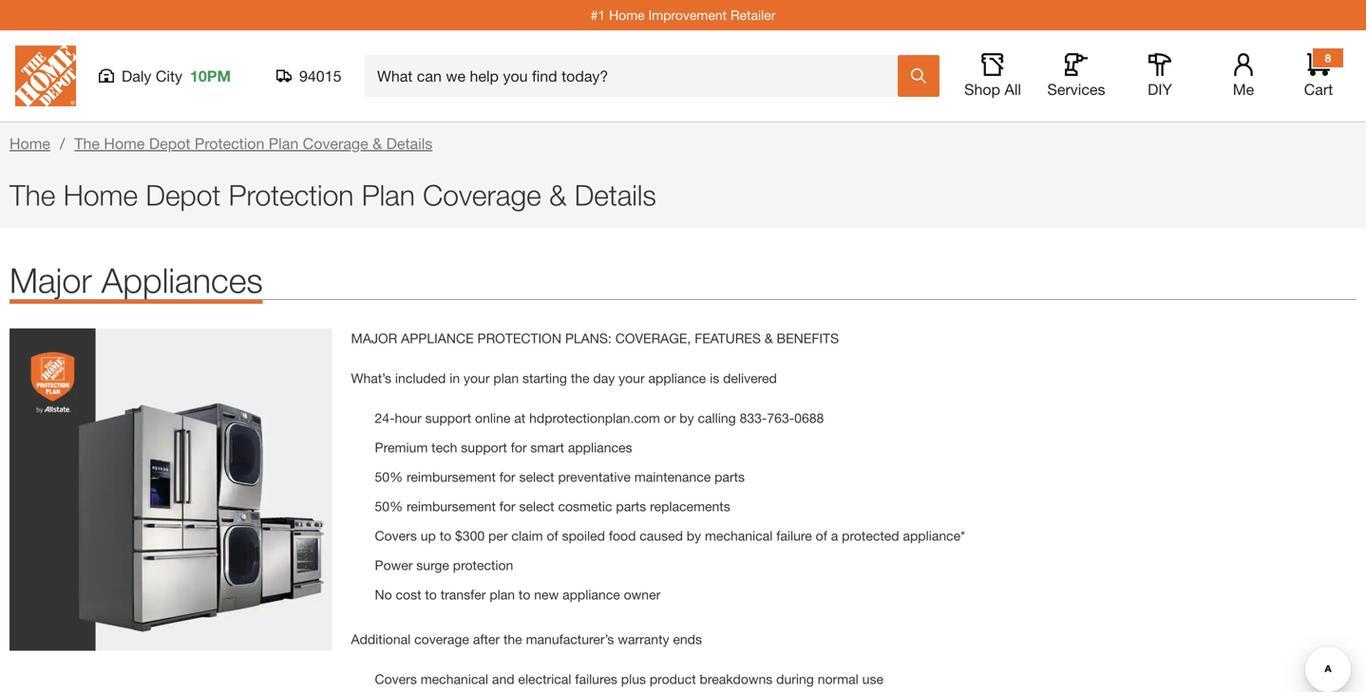 Task type: locate. For each thing, give the bounding box(es) containing it.
0 vertical spatial covers
[[375, 528, 417, 544]]

parts up food
[[616, 499, 646, 515]]

electrical
[[518, 672, 571, 687]]

covers up to $300 per claim of spoiled food caused by mechanical failure of a protected appliance*
[[375, 528, 966, 544]]

0 horizontal spatial to
[[425, 587, 437, 603]]

and
[[492, 672, 515, 687]]

day
[[593, 371, 615, 386]]

the right the home link
[[74, 134, 100, 153]]

8
[[1325, 51, 1332, 65]]

city
[[156, 67, 182, 85]]

the down the home link
[[10, 178, 55, 212]]

protection
[[478, 331, 562, 346]]

power surge protection
[[375, 558, 513, 573]]

services
[[1048, 80, 1106, 98]]

1 horizontal spatial plan
[[362, 178, 415, 212]]

daly city 10pm
[[122, 67, 231, 85]]

reimbursement
[[407, 469, 496, 485], [407, 499, 496, 515]]

1 vertical spatial support
[[461, 440, 507, 456]]

1 vertical spatial mechanical
[[421, 672, 488, 687]]

caused
[[640, 528, 683, 544]]

2 select from the top
[[519, 499, 555, 515]]

plan
[[494, 371, 519, 386], [490, 587, 515, 603]]

1 covers from the top
[[375, 528, 417, 544]]

plan down 'protection'
[[490, 587, 515, 603]]

0 horizontal spatial of
[[547, 528, 558, 544]]

no cost to transfer plan to new appliance owner
[[375, 587, 661, 603]]

0 horizontal spatial details
[[386, 134, 433, 153]]

50% down the premium
[[375, 469, 403, 485]]

your right day
[[619, 371, 645, 386]]

cart
[[1304, 80, 1333, 98]]

parts up 'replacements' on the bottom
[[715, 469, 745, 485]]

your right in
[[464, 371, 490, 386]]

covers for covers up to $300 per claim of spoiled food caused by mechanical failure of a protected appliance*
[[375, 528, 417, 544]]

1 vertical spatial the
[[10, 178, 55, 212]]

plus
[[621, 672, 646, 687]]

for for preventative
[[500, 469, 516, 485]]

spoiled
[[562, 528, 605, 544]]

depot down city
[[149, 134, 190, 153]]

coverage,
[[615, 331, 691, 346]]

home down daly
[[104, 134, 145, 153]]

1 horizontal spatial coverage
[[423, 178, 541, 212]]

2 vertical spatial &
[[765, 331, 773, 346]]

retailer
[[731, 7, 776, 23]]

0 horizontal spatial mechanical
[[421, 672, 488, 687]]

by down 'replacements' on the bottom
[[687, 528, 701, 544]]

0 vertical spatial the
[[74, 134, 100, 153]]

breakdowns
[[700, 672, 773, 687]]

the left day
[[571, 371, 590, 386]]

for up per
[[500, 499, 516, 515]]

mechanical left failure
[[705, 528, 773, 544]]

0 vertical spatial coverage
[[303, 134, 368, 153]]

appliance
[[649, 371, 706, 386], [563, 587, 620, 603]]

your
[[464, 371, 490, 386], [619, 371, 645, 386]]

select down smart on the left bottom
[[519, 469, 555, 485]]

2 50% from the top
[[375, 499, 403, 515]]

of
[[547, 528, 558, 544], [816, 528, 828, 544]]

50% reimbursement for select preventative maintenance parts
[[375, 469, 749, 485]]

select
[[519, 469, 555, 485], [519, 499, 555, 515]]

1 vertical spatial appliance
[[563, 587, 620, 603]]

0 vertical spatial reimbursement
[[407, 469, 496, 485]]

me button
[[1213, 53, 1274, 99]]

support for for
[[461, 440, 507, 456]]

&
[[373, 134, 382, 153], [549, 178, 567, 212], [765, 331, 773, 346]]

of right claim at the bottom left of the page
[[547, 528, 558, 544]]

manufacturer's
[[526, 632, 614, 648]]

cost
[[396, 587, 421, 603]]

to
[[440, 528, 452, 544], [425, 587, 437, 603], [519, 587, 531, 603]]

1 horizontal spatial parts
[[715, 469, 745, 485]]

0 horizontal spatial parts
[[616, 499, 646, 515]]

2 covers from the top
[[375, 672, 417, 687]]

1 vertical spatial the
[[504, 632, 522, 648]]

0 horizontal spatial the
[[10, 178, 55, 212]]

covers down additional
[[375, 672, 417, 687]]

coverage
[[303, 134, 368, 153], [423, 178, 541, 212]]

24-
[[375, 410, 395, 426]]

1 vertical spatial by
[[687, 528, 701, 544]]

0688
[[795, 410, 824, 426]]

2 vertical spatial for
[[500, 499, 516, 515]]

0 vertical spatial plan
[[494, 371, 519, 386]]

select up claim at the bottom left of the page
[[519, 499, 555, 515]]

1 50% from the top
[[375, 469, 403, 485]]

appliance left is
[[649, 371, 706, 386]]

online
[[475, 410, 511, 426]]

1 vertical spatial coverage
[[423, 178, 541, 212]]

1 vertical spatial &
[[549, 178, 567, 212]]

0 vertical spatial mechanical
[[705, 528, 773, 544]]

of left a
[[816, 528, 828, 544]]

delivered
[[723, 371, 777, 386]]

details
[[386, 134, 433, 153], [575, 178, 656, 212]]

1 select from the top
[[519, 469, 555, 485]]

what's
[[351, 371, 392, 386]]

protection
[[453, 558, 513, 573]]

cosmetic
[[558, 499, 612, 515]]

1 vertical spatial covers
[[375, 672, 417, 687]]

0 horizontal spatial plan
[[269, 134, 299, 153]]

hour
[[395, 410, 422, 426]]

the home depot protection plan coverage & details down 10pm
[[74, 134, 433, 153]]

for down premium tech support for smart appliances
[[500, 469, 516, 485]]

the
[[74, 134, 100, 153], [10, 178, 55, 212]]

1 vertical spatial for
[[500, 469, 516, 485]]

0 vertical spatial depot
[[149, 134, 190, 153]]

50% for 50% reimbursement for select cosmetic parts replacements
[[375, 499, 403, 515]]

support up tech
[[425, 410, 471, 426]]

1 horizontal spatial &
[[549, 178, 567, 212]]

per
[[488, 528, 508, 544]]

major appliance protection plans: coverage, features & benefits
[[351, 331, 839, 346]]

1 horizontal spatial of
[[816, 528, 828, 544]]

1 horizontal spatial to
[[440, 528, 452, 544]]

1 vertical spatial plan
[[490, 587, 515, 603]]

1 vertical spatial details
[[575, 178, 656, 212]]

for left smart on the left bottom
[[511, 440, 527, 456]]

plan left the starting
[[494, 371, 519, 386]]

by right or
[[680, 410, 694, 426]]

to right cost
[[425, 587, 437, 603]]

to left new
[[519, 587, 531, 603]]

all
[[1005, 80, 1021, 98]]

in
[[450, 371, 460, 386]]

What can we help you find today? search field
[[377, 56, 897, 96]]

to for cost
[[425, 587, 437, 603]]

24-hour support online at hdprotectionplan.com or by calling 833-763-0688
[[375, 410, 824, 426]]

0 vertical spatial plan
[[269, 134, 299, 153]]

1 reimbursement from the top
[[407, 469, 496, 485]]

0 vertical spatial protection
[[195, 134, 265, 153]]

0 vertical spatial the
[[571, 371, 590, 386]]

to right 'up'
[[440, 528, 452, 544]]

0 vertical spatial select
[[519, 469, 555, 485]]

0 horizontal spatial your
[[464, 371, 490, 386]]

failure
[[777, 528, 812, 544]]

0 vertical spatial 50%
[[375, 469, 403, 485]]

support down online
[[461, 440, 507, 456]]

or
[[664, 410, 676, 426]]

appliance right new
[[563, 587, 620, 603]]

for
[[511, 440, 527, 456], [500, 469, 516, 485], [500, 499, 516, 515]]

depot up appliances
[[146, 178, 221, 212]]

0 horizontal spatial the
[[504, 632, 522, 648]]

0 vertical spatial support
[[425, 410, 471, 426]]

during
[[777, 672, 814, 687]]

the home depot protection plan coverage & details
[[74, 134, 433, 153], [10, 178, 656, 212]]

covers up power
[[375, 528, 417, 544]]

covers for covers mechanical and electrical failures plus product breakdowns during normal use
[[375, 672, 417, 687]]

1 horizontal spatial your
[[619, 371, 645, 386]]

94015
[[299, 67, 342, 85]]

1 vertical spatial plan
[[362, 178, 415, 212]]

support
[[425, 410, 471, 426], [461, 440, 507, 456]]

50%
[[375, 469, 403, 485], [375, 499, 403, 515]]

2 reimbursement from the top
[[407, 499, 496, 515]]

1 vertical spatial select
[[519, 499, 555, 515]]

the
[[571, 371, 590, 386], [504, 632, 522, 648]]

50% reimbursement for select cosmetic parts replacements
[[375, 499, 730, 515]]

0 vertical spatial appliance
[[649, 371, 706, 386]]

shop all
[[965, 80, 1021, 98]]

home up major appliances
[[63, 178, 138, 212]]

food
[[609, 528, 636, 544]]

0 vertical spatial details
[[386, 134, 433, 153]]

mechanical down coverage
[[421, 672, 488, 687]]

50% up power
[[375, 499, 403, 515]]

0 horizontal spatial &
[[373, 134, 382, 153]]

0 vertical spatial the home depot protection plan coverage & details
[[74, 134, 433, 153]]

833-
[[740, 410, 767, 426]]

protection
[[195, 134, 265, 153], [229, 178, 354, 212]]

hdprotectionplan.com
[[529, 410, 660, 426]]

reimbursement up $300
[[407, 499, 496, 515]]

1 vertical spatial protection
[[229, 178, 354, 212]]

1 vertical spatial reimbursement
[[407, 499, 496, 515]]

services button
[[1046, 53, 1107, 99]]

appliance
[[401, 331, 474, 346]]

1 horizontal spatial the
[[571, 371, 590, 386]]

the home depot protection plan coverage & details down the home depot protection plan coverage & details link
[[10, 178, 656, 212]]

protection down 10pm
[[195, 134, 265, 153]]

0 horizontal spatial appliance
[[563, 587, 620, 603]]

select for preventative
[[519, 469, 555, 485]]

the right after
[[504, 632, 522, 648]]

by
[[680, 410, 694, 426], [687, 528, 701, 544]]

reimbursement down tech
[[407, 469, 496, 485]]

1 vertical spatial 50%
[[375, 499, 403, 515]]

protection down the home depot protection plan coverage & details link
[[229, 178, 354, 212]]



Task type: vqa. For each thing, say whether or not it's contained in the screenshot.
'What can we help you find today?' search box
yes



Task type: describe. For each thing, give the bounding box(es) containing it.
plan for transfer
[[490, 587, 515, 603]]

smart
[[531, 440, 564, 456]]

benefits
[[777, 331, 839, 346]]

owner
[[624, 587, 661, 603]]

0 vertical spatial parts
[[715, 469, 745, 485]]

calling
[[698, 410, 736, 426]]

appliances
[[568, 440, 632, 456]]

#1 home improvement retailer
[[591, 7, 776, 23]]

up
[[421, 528, 436, 544]]

2 your from the left
[[619, 371, 645, 386]]

$300
[[455, 528, 485, 544]]

tech
[[432, 440, 457, 456]]

failures
[[575, 672, 618, 687]]

reimbursement for 50% reimbursement for select cosmetic parts replacements
[[407, 499, 496, 515]]

after
[[473, 632, 500, 648]]

claim
[[512, 528, 543, 544]]

premium tech support for smart appliances
[[375, 440, 632, 456]]

shop all button
[[963, 53, 1023, 99]]

diy
[[1148, 80, 1173, 98]]

2 of from the left
[[816, 528, 828, 544]]

coverage
[[414, 632, 469, 648]]

ends
[[673, 632, 702, 648]]

improvement
[[649, 7, 727, 23]]

appliances
[[101, 260, 263, 300]]

support for online
[[425, 410, 471, 426]]

reimbursement for 50% reimbursement for select preventative maintenance parts
[[407, 469, 496, 485]]

0 vertical spatial by
[[680, 410, 694, 426]]

is
[[710, 371, 720, 386]]

warranty
[[618, 632, 669, 648]]

me
[[1233, 80, 1255, 98]]

0 vertical spatial &
[[373, 134, 382, 153]]

a
[[831, 528, 838, 544]]

major
[[351, 331, 397, 346]]

50% for 50% reimbursement for select preventative maintenance parts
[[375, 469, 403, 485]]

surge
[[416, 558, 449, 573]]

major
[[10, 260, 92, 300]]

plan for your
[[494, 371, 519, 386]]

select for cosmetic
[[519, 499, 555, 515]]

1 horizontal spatial the
[[74, 134, 100, 153]]

to for up
[[440, 528, 452, 544]]

1 horizontal spatial details
[[575, 178, 656, 212]]

major appliances
[[10, 260, 263, 300]]

10pm
[[190, 67, 231, 85]]

additional
[[351, 632, 411, 648]]

preventative
[[558, 469, 631, 485]]

the home depot logo image
[[15, 46, 76, 106]]

included
[[395, 371, 446, 386]]

1 horizontal spatial appliance
[[649, 371, 706, 386]]

features
[[695, 331, 761, 346]]

cart 8
[[1304, 51, 1333, 98]]

use
[[863, 672, 884, 687]]

1 of from the left
[[547, 528, 558, 544]]

what's included in your plan starting the day your appliance is delivered
[[351, 371, 777, 386]]

1 horizontal spatial mechanical
[[705, 528, 773, 544]]

the home depot protection plan coverage & details link
[[74, 134, 433, 153]]

for for cosmetic
[[500, 499, 516, 515]]

home right #1
[[609, 7, 645, 23]]

0 horizontal spatial coverage
[[303, 134, 368, 153]]

appliance*
[[903, 528, 966, 544]]

replacements
[[650, 499, 730, 515]]

transfer
[[441, 587, 486, 603]]

maintenance
[[635, 469, 711, 485]]

1 vertical spatial the home depot protection plan coverage & details
[[10, 178, 656, 212]]

no
[[375, 587, 392, 603]]

starting
[[523, 371, 567, 386]]

1 your from the left
[[464, 371, 490, 386]]

home down the home depot logo in the top left of the page
[[10, 134, 50, 153]]

2 horizontal spatial &
[[765, 331, 773, 346]]

normal
[[818, 672, 859, 687]]

daly
[[122, 67, 151, 85]]

diy button
[[1130, 53, 1191, 99]]

763-
[[767, 410, 795, 426]]

0 vertical spatial for
[[511, 440, 527, 456]]

home link
[[10, 134, 50, 153]]

protected
[[842, 528, 900, 544]]

power
[[375, 558, 413, 573]]

major appliances protection plans image
[[10, 329, 332, 651]]

at
[[514, 410, 526, 426]]

1 vertical spatial depot
[[146, 178, 221, 212]]

shop
[[965, 80, 1001, 98]]

new
[[534, 587, 559, 603]]

94015 button
[[277, 67, 342, 86]]

1 vertical spatial parts
[[616, 499, 646, 515]]

#1
[[591, 7, 605, 23]]

plans:
[[565, 331, 612, 346]]

additional coverage after the manufacturer's warranty ends
[[351, 632, 702, 648]]

2 horizontal spatial to
[[519, 587, 531, 603]]

covers mechanical and electrical failures plus product breakdowns during normal use
[[375, 672, 884, 687]]



